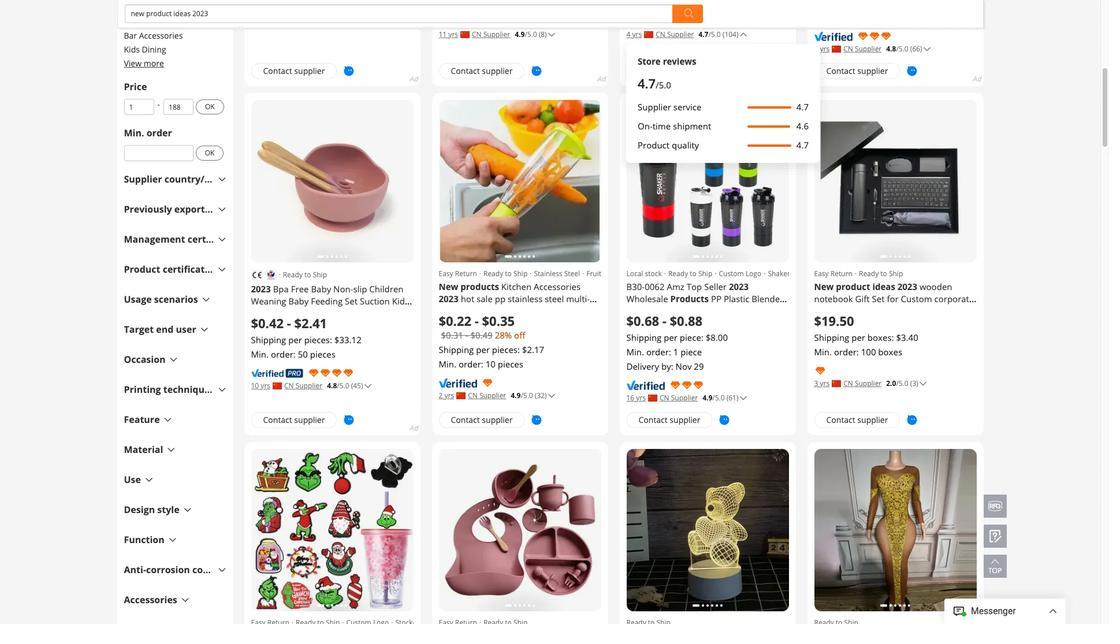 Task type: describe. For each thing, give the bounding box(es) containing it.
4.7 /5.0
[[638, 75, 671, 92]]

4.9 /5.0 (8)
[[515, 29, 547, 39]]

accessories inside water bottles promotional flags & banners bar accessories kids dining view more
[[139, 30, 183, 41]]

/5.0 for 4.9 /5.0 (32)
[[521, 391, 533, 400]]

free
[[291, 283, 309, 295]]

Min. field
[[125, 100, 153, 115]]

chat now image for $19.50
[[908, 415, 918, 425]]

ready for $19.50
[[859, 269, 879, 279]]

quality
[[672, 139, 699, 151]]

4.8 /5.0 (66)
[[887, 44, 923, 54]]

design
[[124, 503, 155, 516]]

pp plastic blender shaker bottle with custom logo shake bottle
[[627, 293, 784, 329]]

- right $0.31
[[466, 329, 468, 341]]

time
[[653, 120, 671, 132]]

4 yrs
[[627, 29, 642, 39]]

cn image for 11 yrs
[[461, 31, 470, 38]]

bar
[[124, 30, 137, 41]]

products
[[461, 281, 499, 292]]

1 horizontal spatial mail image
[[576, 463, 589, 477]]

1 vertical spatial for
[[217, 383, 230, 396]]

$2.41
[[294, 314, 327, 332]]

2023 right ideas
[[898, 281, 918, 292]]

supplier for (104)
[[667, 29, 694, 39]]

supplier for (8)
[[484, 29, 510, 39]]

order
[[147, 127, 172, 139]]

custom logo
[[719, 269, 762, 279]]

supplier for (87)
[[292, 17, 319, 27]]

2.0
[[887, 379, 897, 388]]

2023 up weaning
[[251, 283, 271, 295]]

supplier up previously
[[124, 173, 162, 186]]

$0.68
[[627, 312, 659, 329]]

ship for $0.35
[[514, 269, 528, 279]]

1 horizontal spatial bottle
[[657, 305, 681, 317]]

supplier for (3)
[[855, 379, 882, 388]]

easy return for $0.22
[[439, 269, 477, 279]]

ok for the bottom ok button
[[205, 148, 215, 158]]

1 vertical spatial ok button
[[196, 146, 224, 161]]

amz
[[667, 281, 685, 292]]

0 vertical spatial baby
[[311, 283, 331, 295]]

blender
[[752, 293, 784, 305]]

per inside $19.50 shipping per boxes: $3.40 min. order: 100 boxes
[[852, 332, 866, 343]]

- for $0.42
[[287, 314, 291, 332]]

4.8 /5.0 (45)
[[327, 381, 363, 391]]

local stock
[[627, 269, 662, 279]]

set inside wooden notebook gift set for custom corporate gift
[[872, 293, 885, 305]]

2 yrs
[[439, 391, 454, 400]]

ready to ship for $2.41
[[283, 270, 327, 280]]

functional
[[439, 305, 479, 317]]

$2.17
[[522, 344, 544, 355]]

pp
[[711, 293, 722, 305]]

0 vertical spatial gift
[[856, 293, 870, 305]]

cn supplier for (61)
[[660, 393, 698, 403]]

(61)
[[727, 393, 739, 403]]

100
[[861, 346, 876, 358]]

supplier up time
[[638, 101, 671, 113]]

$19.50 link
[[815, 312, 977, 329]]

usage
[[124, 293, 152, 306]]

product for product certifications
[[124, 263, 160, 276]]

$19.50 shipping per boxes: $3.40 min. order: 100 boxes
[[815, 312, 919, 358]]

supplier for (45)
[[296, 381, 323, 391]]

boxes
[[879, 346, 903, 358]]

cn image for 4.6
[[269, 19, 278, 26]]

local
[[627, 269, 643, 279]]

return for $0.22
[[455, 269, 477, 279]]

cpc image
[[266, 270, 275, 280]]

/5.0 for 4.9 /5.0 (8)
[[525, 29, 537, 39]]

kids inside bpa free baby non-slip children weaning baby feeding set suction kids dining silicone baby spoon bowl
[[392, 295, 409, 307]]

user
[[176, 323, 196, 336]]

certifications for management certifications
[[188, 233, 249, 246]]

accessories inside new products kitchen accessories 2023
[[534, 281, 581, 292]]

use
[[124, 473, 141, 486]]

for inside wooden notebook gift set for custom corporate gift
[[887, 293, 899, 305]]

supplier country/region
[[124, 173, 234, 186]]

cn image for 10 yrs
[[273, 383, 282, 389]]

kids dining link
[[124, 44, 226, 55]]

arrow up image
[[988, 555, 1002, 569]]

plastic
[[724, 293, 750, 305]]

Max. field
[[164, 100, 193, 115]]

4.8 for 4.8 /5.0 (66)
[[887, 44, 897, 54]]

material
[[124, 443, 163, 456]]

cn image for 4 yrs
[[644, 31, 654, 38]]

1 vertical spatial ok link
[[196, 146, 224, 161]]

2023 inside new products kitchen accessories 2023
[[439, 293, 459, 305]]

yrs for (66)
[[820, 44, 830, 54]]

$0.49
[[471, 329, 493, 341]]

cn for (87)
[[280, 17, 290, 27]]

(66)
[[911, 44, 923, 54]]

slip
[[353, 283, 367, 295]]

end
[[156, 323, 174, 336]]

cn supplier for (8)
[[472, 29, 510, 39]]

per inside $0.42 - $2.41 shipping per pieces: $33.12 min. order: 50 pieces
[[288, 334, 302, 346]]

bpa
[[273, 283, 289, 295]]

custom inside wooden notebook gift set for custom corporate gift
[[901, 293, 933, 305]]

$0.35
[[482, 312, 515, 329]]

wholesale
[[627, 293, 668, 305]]

3 for 4.8
[[815, 44, 818, 54]]

banners
[[202, 16, 233, 27]]

style
[[157, 503, 180, 516]]

order: inside $0.22 - $0.35 $0.31 - $0.49 28% off shipping per pieces: $2.17 min. order: 10 pieces
[[459, 358, 484, 370]]

pieces: inside $0.42 - $2.41 shipping per pieces: $33.12 min. order: 50 pieces
[[304, 334, 332, 346]]

pieces inside $0.42 - $2.41 shipping per pieces: $33.12 min. order: 50 pieces
[[310, 348, 336, 360]]

/5.0 for 4.8 /5.0 (45)
[[337, 381, 349, 391]]

fruit
[[560, 305, 577, 317]]

cn for (45)
[[284, 381, 294, 391]]

anti-
[[124, 564, 146, 576]]

kitchen
[[502, 281, 532, 292]]

/5.0 for 4.7 /5.0 (104)
[[709, 29, 721, 39]]

sale
[[477, 293, 493, 305]]

vegetable
[[439, 317, 478, 329]]

2 vertical spatial accessories
[[124, 594, 177, 606]]

cn image for 2.0
[[832, 380, 841, 387]]

new for $19.50
[[815, 281, 834, 292]]

0 vertical spatial ok link
[[196, 100, 224, 115]]

view
[[124, 58, 142, 69]]

feeding
[[311, 295, 343, 307]]

$19.50
[[815, 312, 854, 329]]

per inside $0.68 - $0.88 shipping per piece: $8.00 min. order: 1 piece delivery by: nov 29
[[664, 332, 678, 343]]

hot
[[461, 293, 475, 305]]

(32)
[[535, 391, 547, 400]]

3 for 4.6
[[251, 17, 255, 27]]

0 horizontal spatial gift
[[815, 305, 829, 317]]

b30-
[[627, 281, 645, 292]]

$0.42 - $2.41 shipping per pieces: $33.12 min. order: 50 pieces
[[251, 314, 362, 360]]

new products kitchen accessories 2023
[[439, 281, 581, 305]]

3 for 2.0
[[815, 379, 818, 388]]

4.9 left "(8)"
[[515, 29, 525, 39]]

2 vertical spatial bottle
[[627, 317, 651, 329]]

certifications for product certifications
[[163, 263, 224, 276]]

water
[[124, 2, 147, 13]]

$0.68 - $0.88 link
[[627, 312, 789, 329]]

ready for $0.68
[[669, 269, 688, 279]]

chat now image down (66)
[[908, 66, 918, 76]]

design style
[[124, 503, 180, 516]]

2.0 /5.0 (3)
[[887, 379, 919, 388]]

ok for topmost ok button
[[205, 102, 215, 112]]

easy for $19.50
[[815, 269, 829, 279]]

min. left order
[[124, 127, 144, 139]]

storage
[[527, 305, 557, 317]]

pieces inside $0.22 - $0.35 $0.31 - $0.49 28% off shipping per pieces: $2.17 min. order: 10 pieces
[[498, 358, 524, 370]]

notebook
[[815, 293, 853, 305]]

shake
[[759, 305, 784, 317]]

hot sale pp stainless steel multi- functional household storage fruit vegetable peeler
[[439, 293, 590, 329]]

4.9 /5.0 (32)
[[511, 391, 547, 400]]

management
[[124, 233, 185, 246]]

shipping inside $0.68 - $0.88 shipping per piece: $8.00 min. order: 1 piece delivery by: nov 29
[[627, 332, 662, 343]]

min. inside $0.42 - $2.41 shipping per pieces: $33.12 min. order: 50 pieces
[[251, 348, 269, 360]]

cn supplier for (87)
[[280, 17, 319, 27]]

min. inside $0.68 - $0.88 shipping per piece: $8.00 min. order: 1 piece delivery by: nov 29
[[627, 346, 644, 358]]

product quality
[[638, 139, 699, 151]]

/5.0 for 2.0 /5.0 (3)
[[897, 379, 909, 388]]

top
[[687, 281, 702, 292]]

feature
[[124, 413, 160, 426]]

piece
[[681, 346, 702, 358]]

set inside bpa free baby non-slip children weaning baby feeding set suction kids dining silicone baby spoon bowl
[[345, 295, 358, 307]]

spoon
[[335, 307, 361, 319]]

/5.0 inside 4.7 /5.0
[[656, 79, 671, 91]]

cn supplier for (32)
[[468, 391, 506, 400]]

$3.40
[[897, 332, 919, 343]]

ship for per
[[889, 269, 903, 279]]

0 vertical spatial logo
[[746, 269, 762, 279]]

/5.0 for 4.9 /5.0 (61)
[[713, 393, 725, 403]]

min. inside $0.22 - $0.35 $0.31 - $0.49 28% off shipping per pieces: $2.17 min. order: 10 pieces
[[439, 358, 457, 370]]

ship for $0.88
[[699, 269, 713, 279]]

chat now image for $0.68 - $0.88
[[720, 415, 730, 425]]

cn supplier for (66)
[[844, 44, 882, 54]]



Task type: locate. For each thing, give the bounding box(es) containing it.
2 return from the left
[[831, 269, 853, 279]]

supplier left 4.9 /5.0 (32)
[[480, 391, 506, 400]]

3
[[251, 17, 255, 27], [815, 44, 818, 54], [815, 379, 818, 388]]

order:
[[647, 346, 671, 358], [834, 346, 859, 358], [271, 348, 296, 360], [459, 358, 484, 370]]

product
[[638, 139, 670, 151], [124, 263, 160, 276]]

2 vertical spatial 3 yrs
[[815, 379, 830, 388]]

ready up new product ideas 2023
[[859, 269, 879, 279]]

flags
[[173, 16, 192, 27]]

1 horizontal spatial product
[[638, 139, 670, 151]]

ideas
[[873, 281, 896, 292]]

0 vertical spatial 3 yrs
[[251, 17, 266, 27]]

cn supplier left 4.8 /5.0 (66)
[[844, 44, 882, 54]]

chat now image down (32)
[[532, 415, 542, 425]]

easy return for $19.50
[[815, 269, 853, 279]]

kids down children
[[392, 295, 409, 307]]

1 horizontal spatial shaker
[[768, 269, 791, 279]]

cn image
[[461, 31, 470, 38], [644, 31, 654, 38], [273, 383, 282, 389], [648, 395, 658, 401]]

cn for (66)
[[844, 44, 853, 54]]

to for $0.42 - $2.41
[[305, 270, 311, 280]]

fruit
[[587, 269, 602, 279]]

supplier for (32)
[[480, 391, 506, 400]]

0 vertical spatial 3
[[251, 17, 255, 27]]

cn left 4.6 /5.0 (87) at the left of the page
[[280, 17, 290, 27]]

1 horizontal spatial 4.8
[[887, 44, 897, 54]]

per inside $0.22 - $0.35 $0.31 - $0.49 28% off shipping per pieces: $2.17 min. order: 10 pieces
[[476, 344, 490, 355]]

3 yrs
[[251, 17, 266, 27], [815, 44, 830, 54], [815, 379, 830, 388]]

ready to ship up kitchen on the left of the page
[[484, 269, 528, 279]]

to for $0.68 - $0.88
[[690, 269, 697, 279]]

cn supplier for (104)
[[656, 29, 694, 39]]

cn supplier for (3)
[[844, 379, 882, 388]]

cn image
[[269, 19, 278, 26], [832, 46, 841, 52], [832, 380, 841, 387], [457, 393, 466, 399]]

/5.0 left (32)
[[521, 391, 533, 400]]

11
[[439, 29, 447, 39]]

1 horizontal spatial dining
[[251, 307, 277, 319]]

cn image right 11 yrs
[[461, 31, 470, 38]]

4.8 for 4.8 /5.0 (45)
[[327, 381, 337, 391]]

ready to ship for $0.88
[[669, 269, 713, 279]]

yrs for (104)
[[632, 29, 642, 39]]

product up usage
[[124, 263, 160, 276]]

cn supplier
[[280, 17, 319, 27], [472, 29, 510, 39], [656, 29, 694, 39], [844, 44, 882, 54], [844, 379, 882, 388], [284, 381, 323, 391], [468, 391, 506, 400], [660, 393, 698, 403]]

shipping down $0.68
[[627, 332, 662, 343]]

cn image right '16 yrs'
[[648, 395, 658, 401]]

0 vertical spatial for
[[887, 293, 899, 305]]

2 new from the left
[[815, 281, 834, 292]]

shipping down $0.42
[[251, 334, 286, 346]]

ok link up country/region
[[196, 146, 224, 161]]

3 yrs for 2.0
[[815, 379, 830, 388]]

to
[[219, 203, 228, 216], [505, 269, 512, 279], [690, 269, 697, 279], [881, 269, 888, 279], [305, 270, 311, 280]]

pieces down $2.17
[[498, 358, 524, 370]]

order: up by: in the right of the page
[[647, 346, 671, 358]]

logo inside pp plastic blender shaker bottle with custom logo shake bottle
[[737, 305, 757, 317]]

3 yrs for 4.8
[[815, 44, 830, 54]]

- left max. field
[[157, 99, 160, 110]]

0 vertical spatial custom
[[719, 269, 744, 279]]

occasion
[[124, 353, 166, 366]]

stainless steel
[[534, 269, 580, 279]]

- left $2.41
[[287, 314, 291, 332]]

ship for $2.41
[[313, 270, 327, 280]]

ship up feeding
[[313, 270, 327, 280]]

1 return from the left
[[455, 269, 477, 279]]

min. up delivery
[[627, 346, 644, 358]]

product
[[836, 281, 871, 292]]

easy
[[439, 269, 453, 279], [815, 269, 829, 279]]

new product ideas 2023
[[815, 281, 918, 292]]

supplier
[[292, 17, 319, 27], [484, 29, 510, 39], [667, 29, 694, 39], [855, 44, 882, 54], [638, 101, 671, 113], [124, 173, 162, 186], [855, 379, 882, 388], [296, 381, 323, 391], [480, 391, 506, 400], [671, 393, 698, 403]]

on-
[[638, 120, 653, 132]]

10
[[486, 358, 496, 370], [251, 381, 259, 391]]

29
[[694, 361, 704, 372]]

min. up 10 yrs
[[251, 348, 269, 360]]

1 horizontal spatial for
[[887, 293, 899, 305]]

bpa free baby non-slip children weaning baby feeding set suction kids dining silicone baby spoon bowl
[[251, 283, 409, 319]]

28%
[[495, 329, 512, 341]]

seller
[[705, 281, 727, 292]]

gift
[[856, 293, 870, 305], [815, 305, 829, 317]]

1 vertical spatial 10
[[251, 381, 259, 391]]

0 horizontal spatial 4.6
[[323, 17, 333, 27]]

shipping inside $0.42 - $2.41 shipping per pieces: $33.12 min. order: 50 pieces
[[251, 334, 286, 346]]

/5.0 for 4.8 /5.0 (66)
[[897, 44, 909, 54]]

certifications down exported
[[188, 233, 249, 246]]

order: inside $0.68 - $0.88 shipping per piece: $8.00 min. order: 1 piece delivery by: nov 29
[[647, 346, 671, 358]]

yrs for (3)
[[820, 379, 830, 388]]

1 vertical spatial accessories
[[534, 281, 581, 292]]

ship up kitchen on the left of the page
[[514, 269, 528, 279]]

1 vertical spatial ok
[[205, 148, 215, 158]]

0 horizontal spatial 4.8
[[327, 381, 337, 391]]

0 horizontal spatial dining
[[142, 44, 166, 55]]

1 horizontal spatial set
[[872, 293, 885, 305]]

$33.12
[[335, 334, 362, 346]]

mail image
[[388, 114, 402, 128], [576, 114, 589, 128], [763, 463, 777, 477], [951, 463, 965, 477]]

set down ideas
[[872, 293, 885, 305]]

1 easy return from the left
[[439, 269, 477, 279]]

0 vertical spatial 10
[[486, 358, 496, 370]]

order: inside $0.42 - $2.41 shipping per pieces: $33.12 min. order: 50 pieces
[[271, 348, 296, 360]]

cn right 10 yrs
[[284, 381, 294, 391]]

0 vertical spatial ok button
[[196, 100, 224, 115]]

dining up more
[[142, 44, 166, 55]]

cn supplier left 4.9 /5.0 (8)
[[472, 29, 510, 39]]

/5.0 for 4.6 /5.0 (87)
[[333, 17, 345, 27]]

What are you looking for... text field
[[131, 5, 673, 23]]

coating
[[192, 564, 227, 576]]

cn left 2.0 on the right bottom
[[844, 379, 853, 388]]

peeler
[[480, 317, 506, 329]]

cn image for 4.9
[[457, 393, 466, 399]]

1 vertical spatial 3
[[815, 44, 818, 54]]

11 yrs
[[439, 29, 458, 39]]

1 horizontal spatial pieces:
[[492, 344, 520, 355]]

return for $19.50
[[831, 269, 853, 279]]

(8)
[[539, 29, 547, 39]]

$0.31
[[441, 329, 463, 341]]

2 vertical spatial baby
[[313, 307, 333, 319]]

1 vertical spatial kids
[[392, 295, 409, 307]]

nov
[[676, 361, 692, 372]]

easy return
[[439, 269, 477, 279], [815, 269, 853, 279]]

accessories down promotional
[[139, 30, 183, 41]]

50
[[298, 348, 308, 360]]

set
[[872, 293, 885, 305], [345, 295, 358, 307]]

order: left 100
[[834, 346, 859, 358]]

chat now image
[[532, 66, 542, 76], [908, 66, 918, 76], [532, 415, 542, 425]]

cn for (32)
[[468, 391, 478, 400]]

1 vertical spatial gift
[[815, 305, 829, 317]]

per down $0.49
[[476, 344, 490, 355]]

1 horizontal spatial 4.6
[[797, 120, 809, 132]]

new up functional
[[439, 281, 458, 292]]

silicone
[[279, 307, 310, 319]]

exported
[[174, 203, 216, 216]]

0 vertical spatial product
[[638, 139, 670, 151]]

1 vertical spatial 3 yrs
[[815, 44, 830, 54]]

chat now image down 4.9 /5.0 (61)
[[720, 415, 730, 425]]

yrs for (8)
[[449, 29, 458, 39]]

ok button up country/region
[[196, 146, 224, 161]]

shipment
[[673, 120, 712, 132]]

shaker up the blender
[[768, 269, 791, 279]]

2 vertical spatial 3
[[815, 379, 818, 388]]

pieces: inside $0.22 - $0.35 $0.31 - $0.49 28% off shipping per pieces: $2.17 min. order: 10 pieces
[[492, 344, 520, 355]]

accessories down anti-
[[124, 594, 177, 606]]

to up kitchen on the left of the page
[[505, 269, 512, 279]]

reviews
[[663, 55, 697, 67]]

order: inside $19.50 shipping per boxes: $3.40 min. order: 100 boxes
[[834, 346, 859, 358]]

1 horizontal spatial pieces
[[498, 358, 524, 370]]

chat now image down "(8)"
[[532, 66, 542, 76]]

cn right '16 yrs'
[[660, 393, 670, 403]]

0 horizontal spatial product
[[124, 263, 160, 276]]

4.8 left (66)
[[887, 44, 897, 54]]

contact
[[263, 65, 292, 76], [451, 65, 480, 76], [639, 65, 668, 76], [827, 65, 856, 76], [263, 414, 292, 425], [451, 414, 480, 425], [639, 414, 668, 425], [827, 414, 856, 425]]

water bottles link
[[124, 2, 226, 13]]

store reviews
[[638, 55, 697, 67]]

0 vertical spatial 4.8
[[887, 44, 897, 54]]

chat now image for $0.42 - $2.41
[[344, 415, 354, 425]]

/5.0
[[333, 17, 345, 27], [525, 29, 537, 39], [709, 29, 721, 39], [897, 44, 909, 54], [656, 79, 671, 91], [897, 379, 909, 388], [337, 381, 349, 391], [521, 391, 533, 400], [713, 393, 725, 403]]

logo down plastic
[[737, 305, 757, 317]]

3 yrs for 4.6
[[251, 17, 266, 27]]

1 vertical spatial shaker
[[627, 305, 655, 317]]

(104)
[[723, 29, 739, 39]]

shaker down wholesale
[[627, 305, 655, 317]]

1 vertical spatial custom
[[901, 293, 933, 305]]

logo up the blender
[[746, 269, 762, 279]]

0 horizontal spatial pieces
[[310, 348, 336, 360]]

1 vertical spatial baby
[[289, 295, 309, 307]]

to right exported
[[219, 203, 228, 216]]

ready up products
[[484, 269, 503, 279]]

1 vertical spatial logo
[[737, 305, 757, 317]]

yrs for (61)
[[636, 393, 646, 403]]

0 horizontal spatial return
[[455, 269, 477, 279]]

anti-corrosion coating
[[124, 564, 227, 576]]

dining inside water bottles promotional flags & banners bar accessories kids dining view more
[[142, 44, 166, 55]]

yrs for (45)
[[261, 381, 270, 391]]

4.7
[[699, 29, 709, 39], [638, 75, 656, 92], [797, 101, 809, 113], [797, 139, 809, 151]]

cn right 4 yrs
[[656, 29, 666, 39]]

0 vertical spatial accessories
[[139, 30, 183, 41]]

4.9 left (61)
[[703, 393, 713, 403]]

wooden
[[920, 281, 953, 292]]

target
[[124, 323, 154, 336]]

min. down $19.50
[[815, 346, 832, 358]]

min. down $0.31
[[439, 358, 457, 370]]

stock
[[645, 269, 662, 279]]

cn supplier for (45)
[[284, 381, 323, 391]]

4.7 /5.0 (104)
[[699, 29, 739, 39]]

kids inside water bottles promotional flags & banners bar accessories kids dining view more
[[124, 44, 140, 55]]

children
[[369, 283, 404, 295]]

0 horizontal spatial shaker
[[627, 305, 655, 317]]

custom
[[719, 269, 744, 279], [901, 293, 933, 305], [704, 305, 735, 317]]

new for $0.22
[[439, 281, 458, 292]]

graphics
[[233, 383, 272, 396]]

order: down $0.49
[[459, 358, 484, 370]]

custom inside pp plastic blender shaker bottle with custom logo shake bottle
[[704, 305, 735, 317]]

- inside $0.42 - $2.41 shipping per pieces: $33.12 min. order: 50 pieces
[[287, 314, 291, 332]]

dining inside bpa free baby non-slip children weaning baby feeding set suction kids dining silicone baby spoon bowl
[[251, 307, 277, 319]]

1 vertical spatial 4.8
[[327, 381, 337, 391]]

return up products
[[455, 269, 477, 279]]

1 vertical spatial bottle
[[657, 305, 681, 317]]

product down time
[[638, 139, 670, 151]]

for down ideas
[[887, 293, 899, 305]]

ok right max. field
[[205, 102, 215, 112]]

- for $0.22
[[475, 312, 479, 329]]

management certifications
[[124, 233, 249, 246]]

1
[[674, 346, 679, 358]]

cn for (104)
[[656, 29, 666, 39]]

ship up ideas
[[889, 269, 903, 279]]

ready to ship for per
[[859, 269, 903, 279]]

corporate
[[935, 293, 975, 305]]

1 horizontal spatial easy return
[[815, 269, 853, 279]]

promotional
[[124, 16, 171, 27]]

2 easy from the left
[[815, 269, 829, 279]]

0 horizontal spatial mail image
[[388, 463, 402, 477]]

0 horizontal spatial set
[[345, 295, 358, 307]]

to for $19.50
[[881, 269, 888, 279]]

pieces: down $2.41
[[304, 334, 332, 346]]

ce image
[[252, 270, 261, 280]]

- inside $0.68 - $0.88 shipping per piece: $8.00 min. order: 1 piece delivery by: nov 29
[[663, 312, 667, 329]]

4.6 for 4.6 /5.0 (87)
[[323, 17, 333, 27]]

shipping inside $0.22 - $0.35 $0.31 - $0.49 28% off shipping per pieces: $2.17 min. order: 10 pieces
[[439, 344, 474, 355]]

4.9 for $0.68
[[703, 393, 713, 403]]

shipping down $19.50
[[815, 332, 850, 343]]

product for product quality
[[638, 139, 670, 151]]

printing techniques for graphics
[[124, 383, 272, 396]]

supplier left 2.0 on the right bottom
[[855, 379, 882, 388]]

easy return up product
[[815, 269, 853, 279]]

0 horizontal spatial 10
[[251, 381, 259, 391]]

easy return up products
[[439, 269, 477, 279]]

16
[[627, 393, 635, 403]]

/5.0 up supplier service
[[656, 79, 671, 91]]

easy for $0.22
[[439, 269, 453, 279]]

products
[[671, 293, 709, 305]]

new inside new products kitchen accessories 2023
[[439, 281, 458, 292]]

1 new from the left
[[439, 281, 458, 292]]

previously exported to
[[124, 203, 228, 216]]

1 vertical spatial dining
[[251, 307, 277, 319]]

shaker inside pp plastic blender shaker bottle with custom logo shake bottle
[[627, 305, 655, 317]]

certifications
[[188, 233, 249, 246], [163, 263, 224, 276]]

0 vertical spatial shaker
[[768, 269, 791, 279]]

ready to ship up ideas
[[859, 269, 903, 279]]

1 vertical spatial product
[[124, 263, 160, 276]]

ready up free
[[283, 270, 303, 280]]

scenarios
[[154, 293, 198, 306]]

cn right the '2 yrs'
[[468, 391, 478, 400]]

stainless
[[508, 293, 543, 305]]

supplier left 4.6 /5.0 (87) at the left of the page
[[292, 17, 319, 27]]

chat now image down "(87)"
[[344, 66, 354, 76]]

&
[[194, 16, 200, 27]]

/5.0 left "(87)"
[[333, 17, 345, 27]]

cn for (8)
[[472, 29, 482, 39]]

new up notebook
[[815, 281, 834, 292]]

gift down notebook
[[815, 305, 829, 317]]

1 horizontal spatial gift
[[856, 293, 870, 305]]

target end user
[[124, 323, 196, 336]]

0 horizontal spatial easy return
[[439, 269, 477, 279]]

ready to ship up free
[[283, 270, 327, 280]]

None submit
[[673, 5, 703, 23]]

ready for $0.22
[[484, 269, 503, 279]]

0 horizontal spatial kids
[[124, 44, 140, 55]]

0 vertical spatial 4.6
[[323, 17, 333, 27]]

baby up feeding
[[311, 283, 331, 295]]

2 horizontal spatial mail image
[[951, 114, 965, 128]]

0 vertical spatial dining
[[142, 44, 166, 55]]

10 inside $0.22 - $0.35 $0.31 - $0.49 28% off shipping per pieces: $2.17 min. order: 10 pieces
[[486, 358, 496, 370]]

yrs for (87)
[[257, 17, 266, 27]]

$0.42
[[251, 314, 284, 332]]

2 horizontal spatial bottle
[[792, 269, 812, 279]]

2023 inside the 'b30-0062 amz top seller 2023 wholesale products'
[[729, 281, 749, 292]]

supplier for (66)
[[855, 44, 882, 54]]

/5.0 left the (45)
[[337, 381, 349, 391]]

cn supplier left 4.6 /5.0 (87) at the left of the page
[[280, 17, 319, 27]]

None field
[[125, 146, 193, 161]]

- for $0.68
[[663, 312, 667, 329]]

cn image right 10 yrs
[[273, 383, 282, 389]]

0 vertical spatial bottle
[[792, 269, 812, 279]]

bottles
[[149, 2, 175, 13]]

0 horizontal spatial pieces:
[[304, 334, 332, 346]]

water bottles promotional flags & banners bar accessories kids dining view more
[[124, 2, 233, 69]]

suction
[[360, 295, 390, 307]]

0 horizontal spatial easy
[[439, 269, 453, 279]]

/5.0 left (61)
[[713, 393, 725, 403]]

1 easy from the left
[[439, 269, 453, 279]]

2023 up functional
[[439, 293, 459, 305]]

per up 50
[[288, 334, 302, 346]]

gift down new product ideas 2023
[[856, 293, 870, 305]]

1 vertical spatial 4.6
[[797, 120, 809, 132]]

0 vertical spatial ok
[[205, 102, 215, 112]]

supplier down nov
[[671, 393, 698, 403]]

household
[[482, 305, 525, 317]]

cn for (61)
[[660, 393, 670, 403]]

1 horizontal spatial 10
[[486, 358, 496, 370]]

non-
[[333, 283, 353, 295]]

1 horizontal spatial new
[[815, 281, 834, 292]]

1 horizontal spatial kids
[[392, 295, 409, 307]]

0 horizontal spatial bottle
[[627, 317, 651, 329]]

4.6 for 4.6
[[797, 120, 809, 132]]

cn image for 4.8
[[832, 46, 841, 52]]

4.8 left the (45)
[[327, 381, 337, 391]]

yrs for (32)
[[445, 391, 454, 400]]

to up ideas
[[881, 269, 888, 279]]

ready to ship for $0.35
[[484, 269, 528, 279]]

cn supplier right the '2 yrs'
[[468, 391, 506, 400]]

2 easy return from the left
[[815, 269, 853, 279]]

min. inside $19.50 shipping per boxes: $3.40 min. order: 100 boxes
[[815, 346, 832, 358]]

0 vertical spatial certifications
[[188, 233, 249, 246]]

supplier for (61)
[[671, 393, 698, 403]]

ready up amz
[[669, 269, 688, 279]]

service
[[674, 101, 702, 113]]

cn supplier down nov
[[660, 393, 698, 403]]

/5.0 left (3) at bottom right
[[897, 379, 909, 388]]

pieces: down the 28%
[[492, 344, 520, 355]]

kids up view
[[124, 44, 140, 55]]

cn for (3)
[[844, 379, 853, 388]]

/5.0 left (66)
[[897, 44, 909, 54]]

return
[[455, 269, 477, 279], [831, 269, 853, 279]]

/5.0 left "(8)"
[[525, 29, 537, 39]]

0 vertical spatial kids
[[124, 44, 140, 55]]

4.9 for $0.22
[[511, 391, 521, 400]]

mail image
[[951, 114, 965, 128], [388, 463, 402, 477], [576, 463, 589, 477]]

2 vertical spatial custom
[[704, 305, 735, 317]]

baby down free
[[289, 295, 309, 307]]

1 horizontal spatial return
[[831, 269, 853, 279]]

shipping inside $19.50 shipping per boxes: $3.40 min. order: 100 boxes
[[815, 332, 850, 343]]

4.9 left (32)
[[511, 391, 521, 400]]

4.6 /5.0 (87)
[[323, 17, 359, 27]]

cn supplier left 2.0 on the right bottom
[[844, 379, 882, 388]]

1 horizontal spatial easy
[[815, 269, 829, 279]]

supplier left 4.9 /5.0 (8)
[[484, 29, 510, 39]]

per up 100
[[852, 332, 866, 343]]

by:
[[662, 361, 674, 372]]

4.9 /5.0 (61)
[[703, 393, 739, 403]]

per up 1
[[664, 332, 678, 343]]

1 vertical spatial certifications
[[163, 263, 224, 276]]

chat now image
[[344, 66, 354, 76], [344, 415, 354, 425], [720, 415, 730, 425], [908, 415, 918, 425]]

bottle
[[792, 269, 812, 279], [657, 305, 681, 317], [627, 317, 651, 329]]

accessories
[[139, 30, 183, 41], [534, 281, 581, 292], [124, 594, 177, 606]]

ready for $0.42
[[283, 270, 303, 280]]

(87)
[[347, 17, 359, 27]]

0 horizontal spatial new
[[439, 281, 458, 292]]

b30-0062 amz top seller 2023 wholesale products
[[627, 281, 749, 305]]

contact supplier
[[263, 65, 325, 76], [451, 65, 513, 76], [639, 65, 701, 76], [827, 65, 888, 76], [263, 414, 325, 425], [451, 414, 513, 425], [639, 414, 701, 425], [827, 414, 888, 425]]

cn left 4.8 /5.0 (66)
[[844, 44, 853, 54]]

ready to ship inside ready to ship link
[[283, 270, 327, 280]]

$0.22
[[439, 312, 472, 329]]

0 horizontal spatial for
[[217, 383, 230, 396]]

cn image for 16 yrs
[[648, 395, 658, 401]]



Task type: vqa. For each thing, say whether or not it's contained in the screenshot.
the Ready to Ship inside Ready to Ship link
yes



